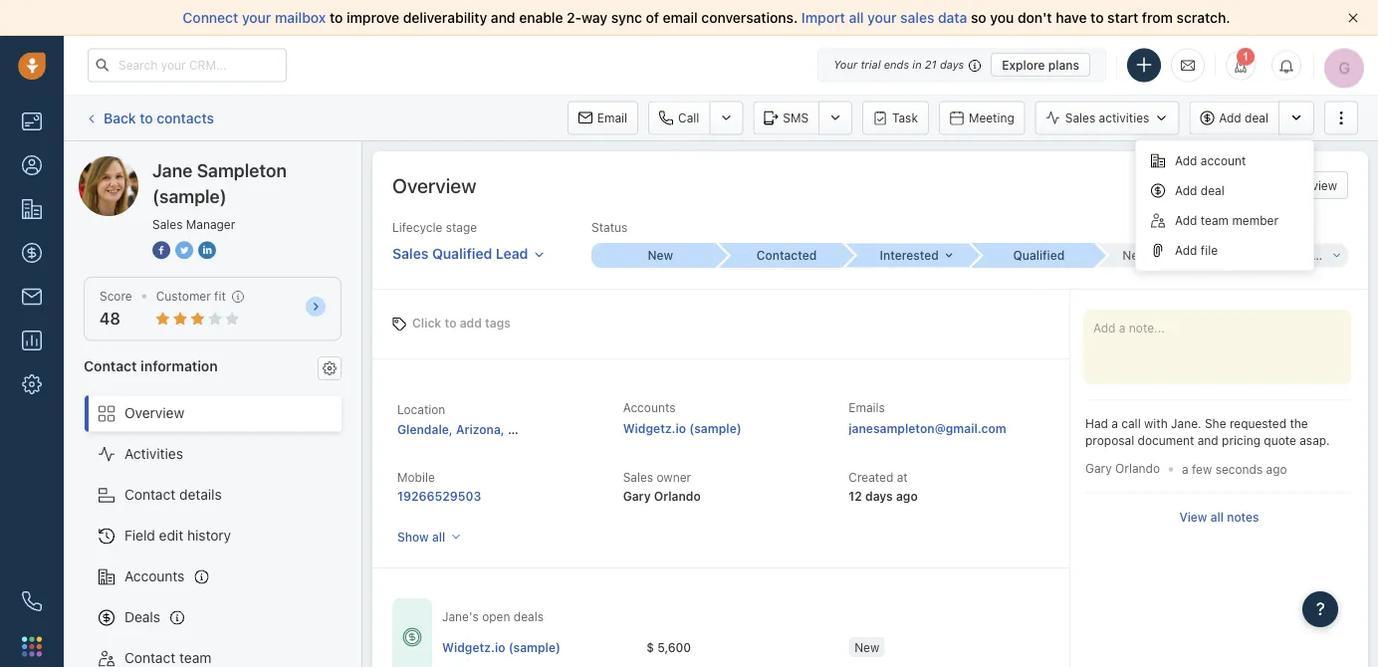 Task type: locate. For each thing, give the bounding box(es) containing it.
sales qualified lead
[[393, 245, 529, 262]]

orlando down owner
[[654, 489, 701, 503]]

mailbox
[[275, 9, 326, 26]]

accounts up deals
[[125, 568, 185, 585]]

0 vertical spatial accounts
[[623, 401, 676, 415]]

customer fit
[[156, 289, 226, 303]]

0 vertical spatial widgetz.io
[[623, 422, 687, 436]]

activities
[[125, 446, 183, 462]]

0 horizontal spatial days
[[866, 489, 893, 503]]

to right the "mailbox"
[[330, 9, 343, 26]]

0 vertical spatial all
[[849, 9, 864, 26]]

your trial ends in 21 days
[[834, 58, 965, 71]]

field edit history
[[125, 528, 231, 544]]

2 your from the left
[[868, 9, 897, 26]]

sales left "activities"
[[1066, 111, 1096, 125]]

to inside back to contacts link
[[140, 109, 153, 126]]

accounts widgetz.io (sample)
[[623, 401, 742, 436]]

0 horizontal spatial your
[[242, 9, 271, 26]]

0 horizontal spatial ago
[[897, 489, 918, 503]]

explore plans
[[1003, 58, 1080, 72]]

open
[[482, 610, 511, 624]]

janesampleton@gmail.com link
[[849, 419, 1007, 439]]

add deal button
[[1190, 101, 1279, 135]]

few
[[1193, 462, 1213, 476]]

email button
[[568, 101, 639, 135]]

team
[[1201, 214, 1230, 228], [179, 650, 212, 667]]

scratch.
[[1177, 9, 1231, 26]]

contact
[[84, 357, 137, 374], [125, 487, 176, 503], [125, 650, 176, 667]]

widgetz.io up owner
[[623, 422, 687, 436]]

phone element
[[12, 582, 52, 622]]

jane down back
[[119, 156, 149, 172]]

add
[[460, 316, 482, 330]]

show all
[[398, 530, 446, 544]]

1 vertical spatial all
[[1211, 510, 1224, 524]]

of
[[646, 9, 659, 26]]

add up account
[[1220, 111, 1242, 125]]

and inside had a call with jane. she requested the proposal document and pricing quote asap.
[[1198, 434, 1219, 448]]

orlando inside sales owner gary orlando
[[654, 489, 701, 503]]

0 horizontal spatial overview
[[125, 405, 185, 422]]

(sample) up owner
[[690, 422, 742, 436]]

1 vertical spatial overview
[[125, 405, 185, 422]]

1
[[1243, 53, 1250, 65]]

proposal
[[1086, 434, 1135, 448]]

interested button
[[844, 244, 970, 268]]

to right back
[[140, 109, 153, 126]]

history
[[187, 528, 231, 544]]

add
[[1220, 111, 1242, 125], [1176, 154, 1198, 168], [1176, 184, 1198, 198], [1176, 214, 1198, 228], [1176, 244, 1198, 257]]

0 horizontal spatial a
[[1112, 417, 1119, 431]]

your
[[242, 9, 271, 26], [868, 9, 897, 26]]

1 vertical spatial widgetz.io
[[442, 640, 506, 654]]

1 vertical spatial deal
[[1201, 184, 1225, 198]]

(sample)
[[226, 156, 282, 172], [152, 185, 227, 207], [690, 422, 742, 436], [509, 640, 561, 654]]

all right view
[[1211, 510, 1224, 524]]

0 horizontal spatial accounts
[[125, 568, 185, 585]]

widgetz.io down jane's on the bottom left
[[442, 640, 506, 654]]

add deal
[[1220, 111, 1269, 125], [1176, 184, 1225, 198]]

click to add tags
[[412, 316, 511, 330]]

meeting
[[969, 111, 1015, 125]]

days right 21
[[940, 58, 965, 71]]

widgetz.io (sample) link up owner
[[623, 422, 742, 436]]

deal inside button
[[1246, 111, 1269, 125]]

at
[[897, 471, 908, 485]]

data
[[939, 9, 968, 26]]

add deal up account
[[1220, 111, 1269, 125]]

ends
[[884, 58, 910, 71]]

1 vertical spatial add deal
[[1176, 184, 1225, 198]]

2 vertical spatial contact
[[125, 650, 176, 667]]

0 vertical spatial team
[[1201, 214, 1230, 228]]

1 horizontal spatial days
[[940, 58, 965, 71]]

1 horizontal spatial your
[[868, 9, 897, 26]]

and down she
[[1198, 434, 1219, 448]]

1 / from the left
[[1194, 249, 1197, 263]]

call
[[679, 111, 700, 125]]

1 horizontal spatial overview
[[393, 173, 477, 197]]

a left call
[[1112, 417, 1119, 431]]

add account
[[1176, 154, 1247, 168]]

days down created
[[866, 489, 893, 503]]

call button
[[649, 101, 710, 135]]

1 horizontal spatial deal
[[1246, 111, 1269, 125]]

ago down 'at'
[[897, 489, 918, 503]]

(sample) up the manager
[[226, 156, 282, 172]]

1 vertical spatial contact
[[125, 487, 176, 503]]

deal down add account at the top of page
[[1201, 184, 1225, 198]]

/ right the won
[[1278, 249, 1282, 263]]

contact down the 48 button
[[84, 357, 137, 374]]

1 vertical spatial days
[[866, 489, 893, 503]]

1 vertical spatial and
[[1198, 434, 1219, 448]]

add up add file
[[1176, 214, 1198, 228]]

had
[[1086, 417, 1109, 431]]

1 horizontal spatial new
[[855, 640, 880, 654]]

jane
[[119, 156, 149, 172], [152, 159, 193, 181]]

widgetz.io (sample) link down the open
[[442, 638, 561, 656]]

accounts for accounts widgetz.io (sample)
[[623, 401, 676, 415]]

1 horizontal spatial orlando
[[1116, 462, 1161, 476]]

row
[[442, 627, 1257, 667]]

facebook circled image
[[152, 239, 170, 261]]

5,600
[[658, 640, 692, 654]]

tags
[[485, 316, 511, 330]]

1 horizontal spatial qualified
[[1014, 249, 1065, 263]]

explore plans link
[[992, 53, 1091, 77]]

1 vertical spatial team
[[179, 650, 212, 667]]

quote
[[1265, 434, 1297, 448]]

details
[[179, 487, 222, 503]]

jane's open deals
[[442, 610, 544, 624]]

accounts for accounts
[[125, 568, 185, 585]]

all right the show
[[432, 530, 446, 544]]

and
[[491, 9, 516, 26], [1198, 434, 1219, 448]]

add deal down add account at the top of page
[[1176, 184, 1225, 198]]

qualified
[[432, 245, 493, 262], [1014, 249, 1065, 263]]

/ left file
[[1194, 249, 1197, 263]]

mng settings image
[[323, 361, 337, 375]]

0 horizontal spatial deal
[[1201, 184, 1225, 198]]

widgetz.io inside accounts widgetz.io (sample)
[[623, 422, 687, 436]]

1 vertical spatial ago
[[897, 489, 918, 503]]

0 horizontal spatial orlando
[[654, 489, 701, 503]]

location glendale, arizona, usa
[[398, 403, 534, 436]]

2 / from the left
[[1278, 249, 1282, 263]]

0 vertical spatial days
[[940, 58, 965, 71]]

a left few
[[1183, 462, 1189, 476]]

sales
[[901, 9, 935, 26]]

0 vertical spatial a
[[1112, 417, 1119, 431]]

accounts
[[623, 401, 676, 415], [125, 568, 185, 585]]

1 vertical spatial accounts
[[125, 568, 185, 585]]

requested
[[1230, 417, 1287, 431]]

jane down contacts
[[152, 159, 193, 181]]

0 horizontal spatial team
[[179, 650, 212, 667]]

ago
[[1267, 462, 1288, 476], [897, 489, 918, 503]]

linkedin circled image
[[198, 239, 216, 261]]

gary down proposal
[[1086, 462, 1113, 476]]

contacted link
[[718, 243, 844, 268]]

sales left owner
[[623, 471, 654, 485]]

your left the "mailbox"
[[242, 9, 271, 26]]

0 vertical spatial new
[[648, 249, 674, 263]]

ago down quote
[[1267, 462, 1288, 476]]

back to contacts link
[[84, 102, 215, 134]]

add left account
[[1176, 154, 1198, 168]]

1 horizontal spatial /
[[1278, 249, 1282, 263]]

to
[[330, 9, 343, 26], [1091, 9, 1104, 26], [140, 109, 153, 126], [445, 316, 457, 330]]

orlando down proposal
[[1116, 462, 1161, 476]]

import
[[802, 9, 846, 26]]

won
[[1249, 249, 1275, 263]]

2 horizontal spatial all
[[1211, 510, 1224, 524]]

/ inside button
[[1278, 249, 1282, 263]]

1 horizontal spatial all
[[849, 9, 864, 26]]

1 vertical spatial widgetz.io (sample) link
[[442, 638, 561, 656]]

0 horizontal spatial widgetz.io (sample) link
[[442, 638, 561, 656]]

0 horizontal spatial gary
[[623, 489, 651, 503]]

all
[[849, 9, 864, 26], [1211, 510, 1224, 524], [432, 530, 446, 544]]

0 vertical spatial gary
[[1086, 462, 1113, 476]]

lifecycle stage
[[393, 221, 477, 235]]

all right import
[[849, 9, 864, 26]]

usa
[[508, 422, 534, 436]]

lifecycle
[[393, 221, 443, 235]]

contact down deals
[[125, 650, 176, 667]]

won / churned link
[[1223, 244, 1349, 268]]

glendale,
[[398, 422, 453, 436]]

field
[[125, 528, 155, 544]]

overview up lifecycle stage
[[393, 173, 477, 197]]

0 horizontal spatial all
[[432, 530, 446, 544]]

and left enable on the top of the page
[[491, 9, 516, 26]]

accounts up owner
[[623, 401, 676, 415]]

1 horizontal spatial widgetz.io (sample) link
[[623, 422, 742, 436]]

1 vertical spatial a
[[1183, 462, 1189, 476]]

0 vertical spatial and
[[491, 9, 516, 26]]

sales down lifecycle
[[393, 245, 429, 262]]

days inside created at 12 days ago
[[866, 489, 893, 503]]

/
[[1194, 249, 1197, 263], [1278, 249, 1282, 263]]

deal
[[1246, 111, 1269, 125], [1201, 184, 1225, 198]]

overview up 'activities'
[[125, 405, 185, 422]]

widgetz.io (sample) link inside row
[[442, 638, 561, 656]]

1 horizontal spatial and
[[1198, 434, 1219, 448]]

sales up facebook circled "image"
[[152, 217, 183, 231]]

0 vertical spatial add deal
[[1220, 111, 1269, 125]]

sales for sales qualified lead
[[393, 245, 429, 262]]

deal up account
[[1246, 111, 1269, 125]]

all for view all notes
[[1211, 510, 1224, 524]]

0 vertical spatial deal
[[1246, 111, 1269, 125]]

1 vertical spatial new
[[855, 640, 880, 654]]

contact down 'activities'
[[125, 487, 176, 503]]

sales qualified lead link
[[393, 236, 545, 264]]

0 horizontal spatial jane
[[119, 156, 149, 172]]

1 horizontal spatial accounts
[[623, 401, 676, 415]]

1 horizontal spatial gary
[[1086, 462, 1113, 476]]

stage
[[446, 221, 477, 235]]

0 vertical spatial widgetz.io (sample) link
[[623, 422, 742, 436]]

/ inside button
[[1194, 249, 1197, 263]]

deals
[[125, 609, 160, 626]]

your left sales
[[868, 9, 897, 26]]

0 horizontal spatial widgetz.io
[[442, 640, 506, 654]]

2 vertical spatial all
[[432, 530, 446, 544]]

accounts inside accounts widgetz.io (sample)
[[623, 401, 676, 415]]

0 horizontal spatial /
[[1194, 249, 1197, 263]]

1 horizontal spatial team
[[1201, 214, 1230, 228]]

19266529503 link
[[398, 489, 482, 503]]

days
[[940, 58, 965, 71], [866, 489, 893, 503]]

1 horizontal spatial widgetz.io
[[623, 422, 687, 436]]

send email image
[[1182, 57, 1196, 74]]

1 vertical spatial gary
[[623, 489, 651, 503]]

0 vertical spatial orlando
[[1116, 462, 1161, 476]]

new link
[[592, 243, 718, 268]]

gary down accounts widgetz.io (sample)
[[623, 489, 651, 503]]

1 vertical spatial orlando
[[654, 489, 701, 503]]

sampleton up the manager
[[197, 159, 287, 181]]

a inside had a call with jane. she requested the proposal document and pricing quote asap.
[[1112, 417, 1119, 431]]

file
[[1201, 244, 1219, 257]]

1 horizontal spatial ago
[[1267, 462, 1288, 476]]

asap.
[[1301, 434, 1331, 448]]

overview
[[1288, 178, 1338, 192]]

0 vertical spatial contact
[[84, 357, 137, 374]]

ago inside created at 12 days ago
[[897, 489, 918, 503]]



Task type: describe. For each thing, give the bounding box(es) containing it.
21
[[925, 58, 937, 71]]

(sample) up sales manager
[[152, 185, 227, 207]]

sales for sales manager
[[152, 217, 183, 231]]

contact details
[[125, 487, 222, 503]]

add file
[[1176, 244, 1219, 257]]

widgetz.io inside row
[[442, 640, 506, 654]]

show
[[398, 530, 429, 544]]

sms
[[783, 111, 809, 125]]

container_wx8msf4aqz5i3rn1 image
[[403, 628, 422, 648]]

interested
[[880, 249, 939, 263]]

/ for won
[[1278, 249, 1282, 263]]

task button
[[863, 101, 930, 135]]

customize
[[1225, 178, 1285, 192]]

negotiation / lost button
[[1097, 244, 1225, 268]]

add inside button
[[1220, 111, 1242, 125]]

emails
[[849, 401, 886, 415]]

so
[[972, 9, 987, 26]]

created at 12 days ago
[[849, 471, 918, 503]]

all for show all
[[432, 530, 446, 544]]

(sample) inside accounts widgetz.io (sample)
[[690, 422, 742, 436]]

improve
[[347, 9, 400, 26]]

(sample) down the deals
[[509, 640, 561, 654]]

freshworks switcher image
[[22, 637, 42, 657]]

/ for negotiation
[[1194, 249, 1197, 263]]

add left file
[[1176, 244, 1198, 257]]

$ 5,600
[[647, 640, 692, 654]]

48
[[100, 310, 120, 328]]

email
[[598, 111, 628, 125]]

with
[[1145, 417, 1168, 431]]

document
[[1138, 434, 1195, 448]]

19266529503
[[398, 489, 482, 503]]

call link
[[649, 101, 710, 135]]

had a call with jane. she requested the proposal document and pricing quote asap.
[[1086, 417, 1331, 448]]

owner
[[657, 471, 692, 485]]

to left start
[[1091, 9, 1104, 26]]

edit
[[159, 528, 184, 544]]

view
[[1180, 510, 1208, 524]]

to left add
[[445, 316, 457, 330]]

twitter circled image
[[175, 239, 193, 261]]

1 your from the left
[[242, 9, 271, 26]]

call
[[1122, 417, 1142, 431]]

1 horizontal spatial jane
[[152, 159, 193, 181]]

jane sampleton (sample) up the manager
[[152, 159, 287, 207]]

contact team
[[125, 650, 212, 667]]

1 horizontal spatial a
[[1183, 462, 1189, 476]]

0 horizontal spatial and
[[491, 9, 516, 26]]

sales activities
[[1066, 111, 1150, 125]]

0 horizontal spatial qualified
[[432, 245, 493, 262]]

gary inside sales owner gary orlando
[[623, 489, 651, 503]]

sms button
[[754, 101, 819, 135]]

pricing
[[1223, 434, 1261, 448]]

she
[[1206, 417, 1227, 431]]

Search your CRM... text field
[[88, 48, 287, 82]]

contact for contact team
[[125, 650, 176, 667]]

connect your mailbox to improve deliverability and enable 2-way sync of email conversations. import all your sales data so you don't have to start from scratch.
[[183, 9, 1231, 26]]

won / churned
[[1249, 249, 1335, 263]]

plans
[[1049, 58, 1080, 72]]

arizona,
[[456, 422, 505, 436]]

explore
[[1003, 58, 1046, 72]]

don't
[[1018, 9, 1053, 26]]

score
[[100, 289, 132, 303]]

mobile
[[398, 471, 435, 485]]

row containing widgetz.io (sample)
[[442, 627, 1257, 667]]

sampleton inside 'jane sampleton (sample)'
[[197, 159, 287, 181]]

information
[[141, 357, 218, 374]]

new inside row
[[855, 640, 880, 654]]

deliverability
[[403, 9, 487, 26]]

import all your sales data link
[[802, 9, 972, 26]]

close image
[[1349, 13, 1359, 23]]

way
[[582, 9, 608, 26]]

sales for sales activities
[[1066, 111, 1096, 125]]

sampleton down contacts
[[153, 156, 222, 172]]

contacted
[[757, 249, 817, 263]]

add team member
[[1176, 214, 1279, 228]]

churned
[[1285, 249, 1335, 263]]

activities
[[1100, 111, 1150, 125]]

view all notes link
[[1180, 509, 1260, 526]]

jane sampleton (sample) down contacts
[[119, 156, 282, 172]]

gary orlando
[[1086, 462, 1161, 476]]

start
[[1108, 9, 1139, 26]]

0 vertical spatial overview
[[393, 173, 477, 197]]

enable
[[519, 9, 563, 26]]

back
[[104, 109, 136, 126]]

you
[[991, 9, 1015, 26]]

location
[[398, 403, 446, 416]]

meeting button
[[939, 101, 1026, 135]]

the
[[1291, 417, 1309, 431]]

score 48
[[100, 289, 132, 328]]

team for add
[[1201, 214, 1230, 228]]

emails janesampleton@gmail.com
[[849, 401, 1007, 436]]

sales inside sales owner gary orlando
[[623, 471, 654, 485]]

connect
[[183, 9, 238, 26]]

widgetz.io (sample)
[[442, 640, 561, 654]]

sync
[[612, 9, 642, 26]]

0 horizontal spatial new
[[648, 249, 674, 263]]

seconds
[[1216, 462, 1264, 476]]

jane.
[[1172, 417, 1202, 431]]

customer
[[156, 289, 211, 303]]

task
[[893, 111, 919, 125]]

add down add account at the top of page
[[1176, 184, 1198, 198]]

won / churned button
[[1223, 244, 1349, 268]]

click
[[412, 316, 442, 330]]

have
[[1056, 9, 1088, 26]]

phone image
[[22, 592, 42, 612]]

12
[[849, 489, 863, 503]]

contact for contact information
[[84, 357, 137, 374]]

your
[[834, 58, 858, 71]]

sales owner gary orlando
[[623, 471, 701, 503]]

team for contact
[[179, 650, 212, 667]]

janesampleton@gmail.com
[[849, 422, 1007, 436]]

add deal inside button
[[1220, 111, 1269, 125]]

0 vertical spatial ago
[[1267, 462, 1288, 476]]

contact for contact details
[[125, 487, 176, 503]]

notes
[[1228, 510, 1260, 524]]

connect your mailbox link
[[183, 9, 330, 26]]

member
[[1233, 214, 1279, 228]]

status
[[592, 221, 628, 235]]

trial
[[861, 58, 881, 71]]

back to contacts
[[104, 109, 214, 126]]



Task type: vqa. For each thing, say whether or not it's contained in the screenshot.
facebook circled image
yes



